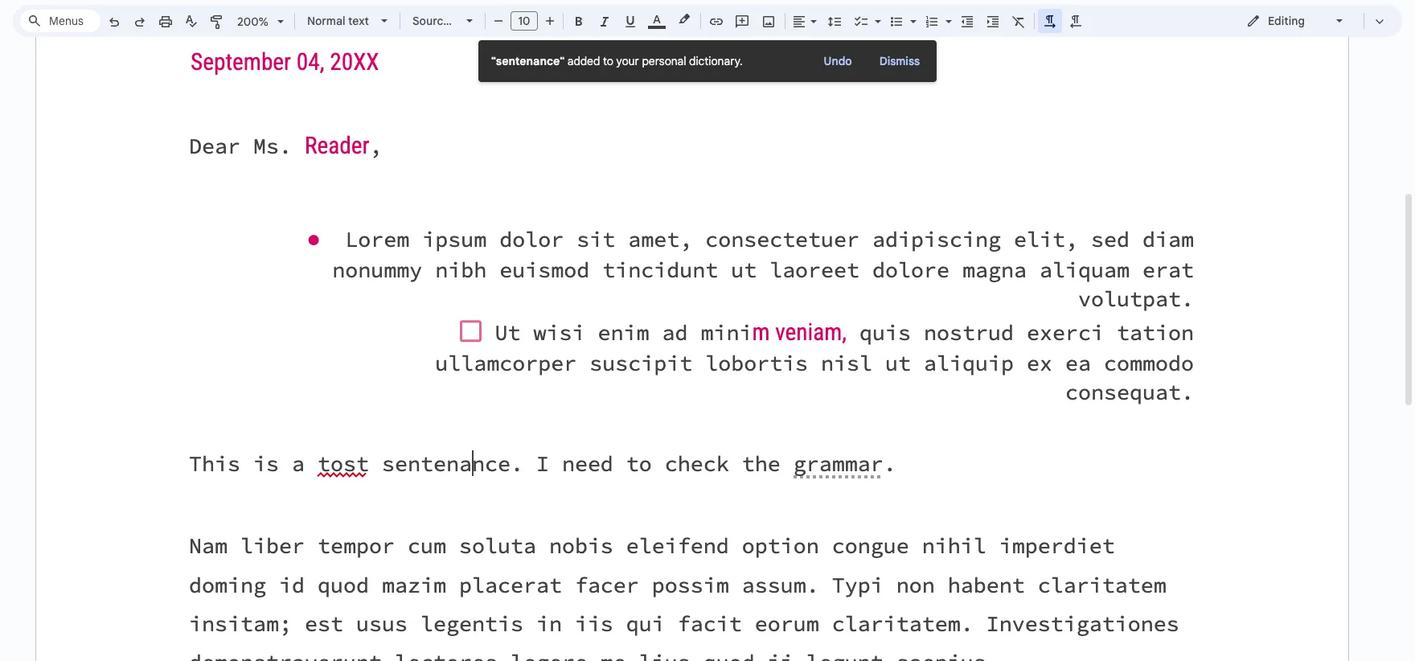 Task type: describe. For each thing, give the bounding box(es) containing it.
added
[[568, 54, 601, 68]]

alert inside menu bar banner
[[479, 40, 937, 82]]

personal
[[642, 54, 687, 68]]

dismiss button
[[869, 44, 931, 78]]

numbered list menu image
[[942, 10, 953, 16]]

editing button
[[1236, 9, 1357, 33]]

Font size text field
[[512, 11, 537, 31]]

normal
[[307, 14, 346, 28]]

to
[[603, 54, 614, 68]]

Menus field
[[20, 10, 101, 32]]

normal text
[[307, 14, 369, 28]]

mode and view toolbar
[[1235, 5, 1393, 37]]

text
[[348, 14, 369, 28]]

Zoom field
[[231, 10, 291, 34]]

editing
[[1269, 14, 1306, 28]]



Task type: vqa. For each thing, say whether or not it's contained in the screenshot.
& inside the THE "TEST DEFINITION & MEANING - MERRIAM-WEBSTER HTTPS://WWW.MERRIAM-WEBSTER.COM/DICTIONARY/TEST MEDICAL DEFINITION · 1 OF 3 NOUN. ˈTEST. 1. : A CRITICAL EXAMINATION, OBSERVATION, EVALUATION, OR TRIAL · 2 OF 3 TRANSITIVE VERB. : TO SUBJECT TO A TEST."
no



Task type: locate. For each thing, give the bounding box(es) containing it.
text color image
[[648, 10, 666, 29]]

Zoom text field
[[233, 10, 272, 33]]

your
[[617, 54, 639, 68]]

alert containing "sentenance"
[[479, 40, 937, 82]]

Font size field
[[511, 11, 545, 31]]

styles list. normal text selected. option
[[307, 10, 372, 32]]

checklist menu image
[[871, 10, 882, 16]]

application
[[0, 0, 1416, 661]]

dismiss
[[880, 54, 920, 68]]

dictionary.
[[690, 54, 743, 68]]

application containing normal text
[[0, 0, 1416, 661]]

insert image image
[[760, 10, 778, 32]]

undo link
[[814, 45, 863, 77]]

highlight color image
[[676, 10, 693, 29]]

main toolbar
[[100, 0, 1089, 409]]

"sentenance"
[[491, 54, 565, 68]]

font list. source code pro selected. option
[[413, 10, 457, 32]]

bulleted list menu image
[[907, 10, 917, 16]]

line & paragraph spacing image
[[826, 10, 844, 32]]

alert
[[479, 40, 937, 82]]

"sentenance" added to your personal dictionary.
[[491, 54, 743, 68]]

menu bar banner
[[0, 0, 1416, 409]]

undo
[[824, 54, 852, 68]]



